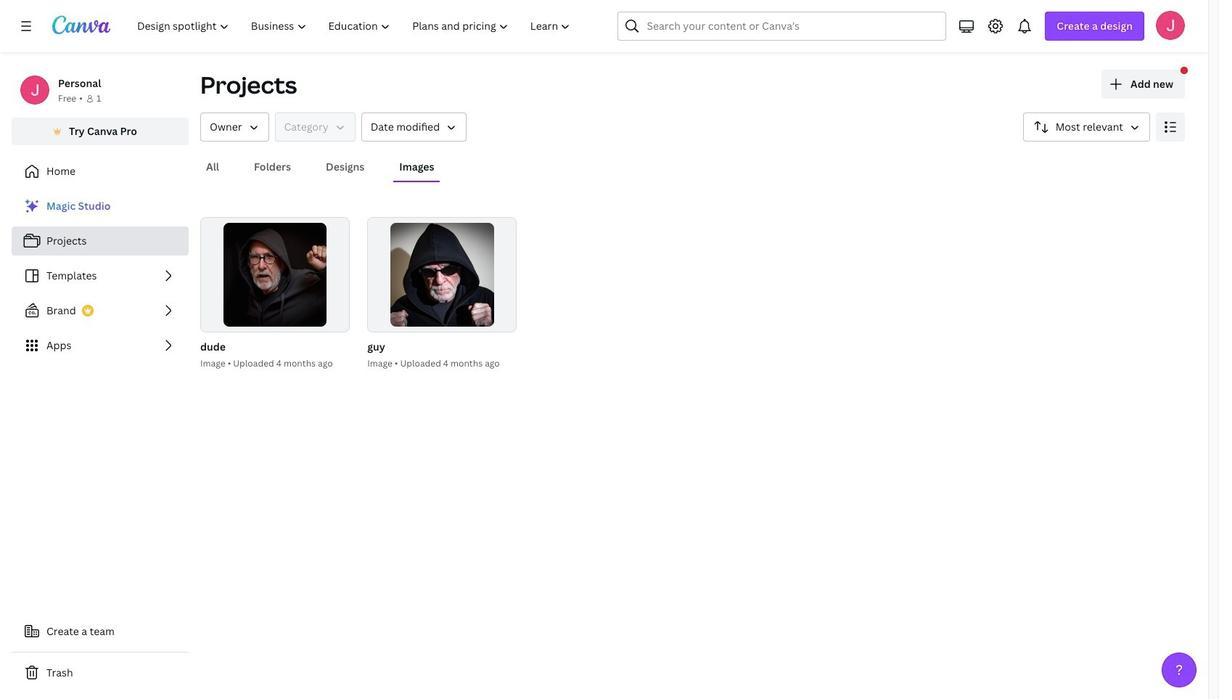 Task type: locate. For each thing, give the bounding box(es) containing it.
group
[[197, 217, 350, 371], [200, 217, 350, 332], [365, 217, 517, 371], [367, 217, 517, 332]]

Date modified button
[[361, 113, 467, 142]]

Category button
[[275, 113, 356, 142]]

list
[[12, 192, 189, 360]]

None search field
[[618, 12, 947, 41]]



Task type: vqa. For each thing, say whether or not it's contained in the screenshot.
Search search field
yes



Task type: describe. For each thing, give the bounding box(es) containing it.
top level navigation element
[[128, 12, 583, 41]]

3 group from the left
[[365, 217, 517, 371]]

2 group from the left
[[200, 217, 350, 332]]

Owner button
[[200, 113, 269, 142]]

Search search field
[[647, 12, 918, 40]]

1 group from the left
[[197, 217, 350, 371]]

Sort by button
[[1023, 113, 1151, 142]]

james peterson image
[[1157, 11, 1186, 40]]

4 group from the left
[[367, 217, 517, 332]]



